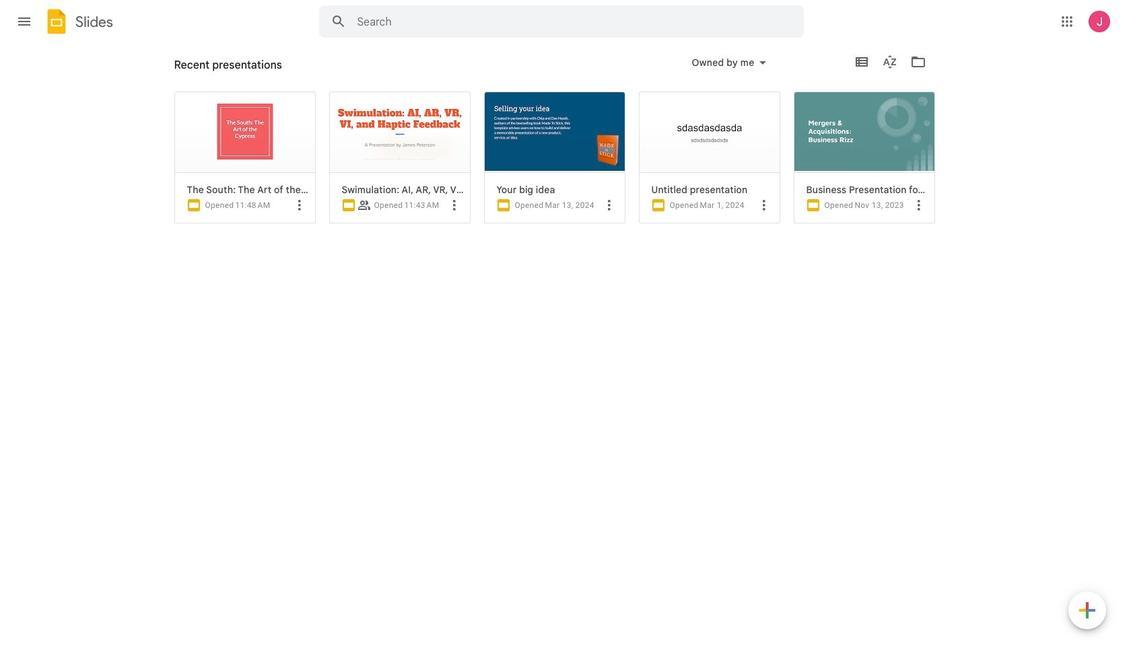 Task type: describe. For each thing, give the bounding box(es) containing it.
more actions. popup button. image for your big idea google slides element
[[601, 197, 617, 213]]

4 option from the left
[[639, 92, 780, 224]]

medium image for swimulation: ai, ar, vr, vi, and haptic feedback google slides element
[[340, 197, 357, 213]]

5 option from the left
[[794, 92, 935, 224]]

last opened by me mar 13, 2024 element
[[545, 201, 594, 210]]

last opened by me nov 13, 2023 element
[[855, 201, 904, 210]]

2 option from the left
[[329, 92, 470, 224]]

untitled presentation google slides element
[[651, 184, 774, 196]]

last opened by me mar 1, 2024 element
[[700, 201, 745, 210]]

more actions. popup button. image for swimulation: ai, ar, vr, vi, and haptic feedback google slides element
[[446, 197, 462, 213]]

medium image
[[186, 197, 202, 213]]

medium image for your big idea google slides element
[[495, 197, 511, 213]]

list view image
[[853, 54, 870, 70]]

search image
[[325, 8, 352, 35]]

business presentation for serious business google slides element
[[806, 184, 929, 196]]

last opened by me 11:48 am element
[[235, 201, 270, 210]]

20 image
[[357, 199, 371, 212]]

3 option from the left
[[484, 92, 625, 224]]



Task type: vqa. For each thing, say whether or not it's contained in the screenshot.
use my default styles u element
no



Task type: locate. For each thing, give the bounding box(es) containing it.
2 more actions. popup button. image from the left
[[446, 197, 462, 213]]

4 more actions. popup button. image from the left
[[756, 197, 772, 213]]

last opened by me 11:43 am element
[[404, 201, 439, 210]]

heading
[[174, 43, 282, 86]]

more actions. popup button. image right last opened by me 11:43 am element
[[446, 197, 462, 213]]

medium image down business presentation for serious business google slides element
[[805, 197, 821, 213]]

more actions. popup button. image for untitled presentation google slides element
[[756, 197, 772, 213]]

medium image for business presentation for serious business google slides element
[[805, 197, 821, 213]]

list box
[[174, 92, 948, 237]]

more actions. popup button. image right last opened by me mar 13, 2024 element
[[601, 197, 617, 213]]

more actions. popup button. image
[[291, 197, 307, 213], [446, 197, 462, 213], [601, 197, 617, 213], [756, 197, 772, 213], [911, 197, 927, 213]]

2 medium image from the left
[[495, 197, 511, 213]]

3 medium image from the left
[[650, 197, 666, 213]]

more actions. popup button. image for business presentation for serious business google slides element
[[911, 197, 927, 213]]

more actions. popup button. image right last opened by me 11:48 am element
[[291, 197, 307, 213]]

medium image for untitled presentation google slides element
[[650, 197, 666, 213]]

the south: the art of the cypress google slides element
[[187, 184, 309, 196]]

medium image down untitled presentation google slides element
[[650, 197, 666, 213]]

swimulation: ai, ar, vr, vi, and haptic feedback google slides element
[[342, 184, 464, 196]]

option
[[174, 92, 315, 224], [329, 92, 470, 224], [484, 92, 625, 224], [639, 92, 780, 224], [794, 92, 935, 224]]

main menu image
[[16, 13, 32, 30]]

more actions. popup button. image right last opened by me nov 13, 2023 element
[[911, 197, 927, 213]]

your big idea google slides element
[[497, 184, 619, 196]]

more actions. popup button. image for the south: the art of the cypress google slides element
[[291, 197, 307, 213]]

1 more actions. popup button. image from the left
[[291, 197, 307, 213]]

3 more actions. popup button. image from the left
[[601, 197, 617, 213]]

1 medium image from the left
[[340, 197, 357, 213]]

more actions. popup button. image right last opened by me mar 1, 2024 element
[[756, 197, 772, 213]]

None search field
[[319, 5, 804, 38]]

medium image
[[340, 197, 357, 213], [495, 197, 511, 213], [650, 197, 666, 213], [805, 197, 821, 213]]

medium image down your big idea google slides element
[[495, 197, 511, 213]]

create new presentation image
[[1069, 592, 1106, 632]]

medium image left 20 image
[[340, 197, 357, 213]]

1 option from the left
[[174, 92, 315, 224]]

4 medium image from the left
[[805, 197, 821, 213]]

Search bar text field
[[357, 15, 770, 29]]

5 more actions. popup button. image from the left
[[911, 197, 927, 213]]



